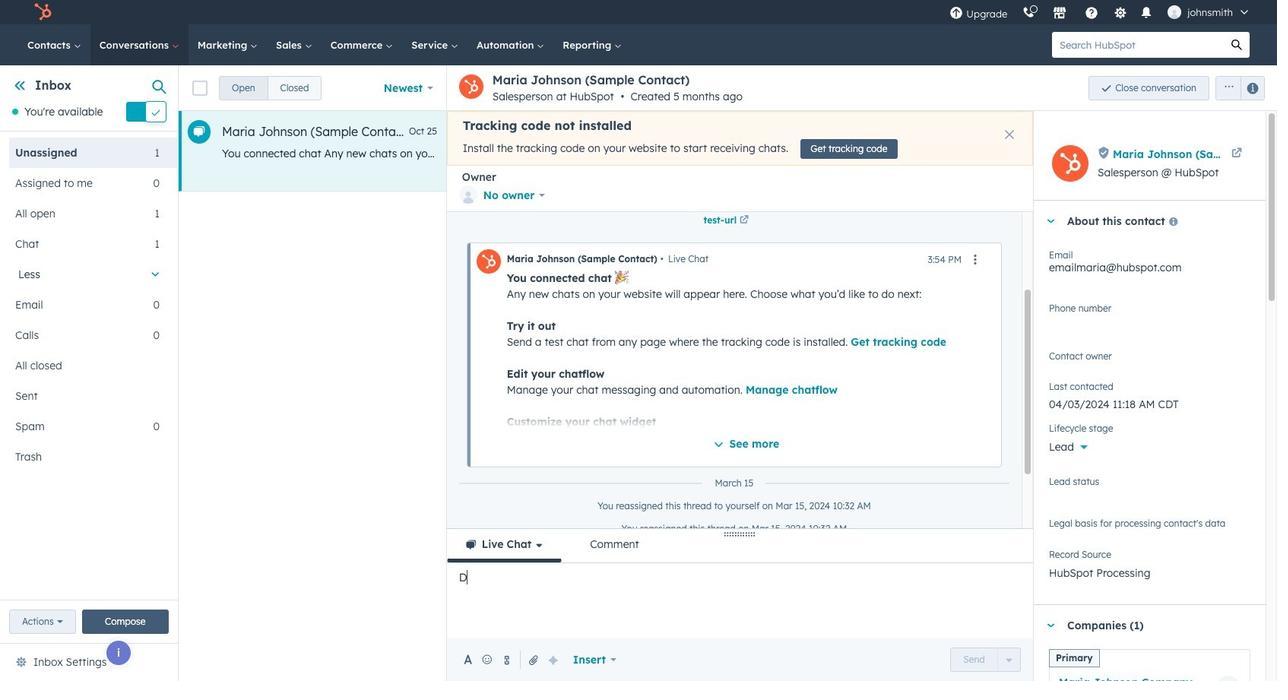 Task type: describe. For each thing, give the bounding box(es) containing it.
marketplaces image
[[1053, 7, 1067, 21]]

link opens in a new window image
[[740, 214, 749, 227]]

john smith image
[[1168, 5, 1182, 19]]

you're available image
[[12, 109, 18, 115]]

2 horizontal spatial group
[[1210, 76, 1265, 100]]



Task type: locate. For each thing, give the bounding box(es) containing it.
group
[[219, 76, 322, 100], [1210, 76, 1265, 100], [951, 648, 1021, 672]]

alert
[[447, 111, 1033, 166]]

link opens in a new window image
[[740, 216, 749, 225]]

Search HubSpot search field
[[1052, 32, 1224, 58]]

1 horizontal spatial group
[[951, 648, 1021, 672]]

live chat from maria johnson (sample contact) with context you connected chat
any new chats on your website will appear here. choose what you'd like to do next:

try it out 
send a test chat from any page where the tracking code is installed: https://app.hubs row
[[179, 111, 1218, 192]]

0 horizontal spatial group
[[219, 76, 322, 100]]

None button
[[219, 76, 268, 100], [267, 76, 322, 100], [219, 76, 268, 100], [267, 76, 322, 100]]

close image
[[1005, 130, 1014, 139]]

-- text field
[[1049, 390, 1251, 414]]

menu
[[942, 0, 1259, 24]]

None text field
[[1049, 300, 1251, 331]]

caret image
[[1046, 624, 1055, 628]]

caret image
[[1046, 219, 1055, 223]]

main content
[[179, 65, 1277, 681]]



Task type: vqa. For each thing, say whether or not it's contained in the screenshot.
Jacob Simon icon
no



